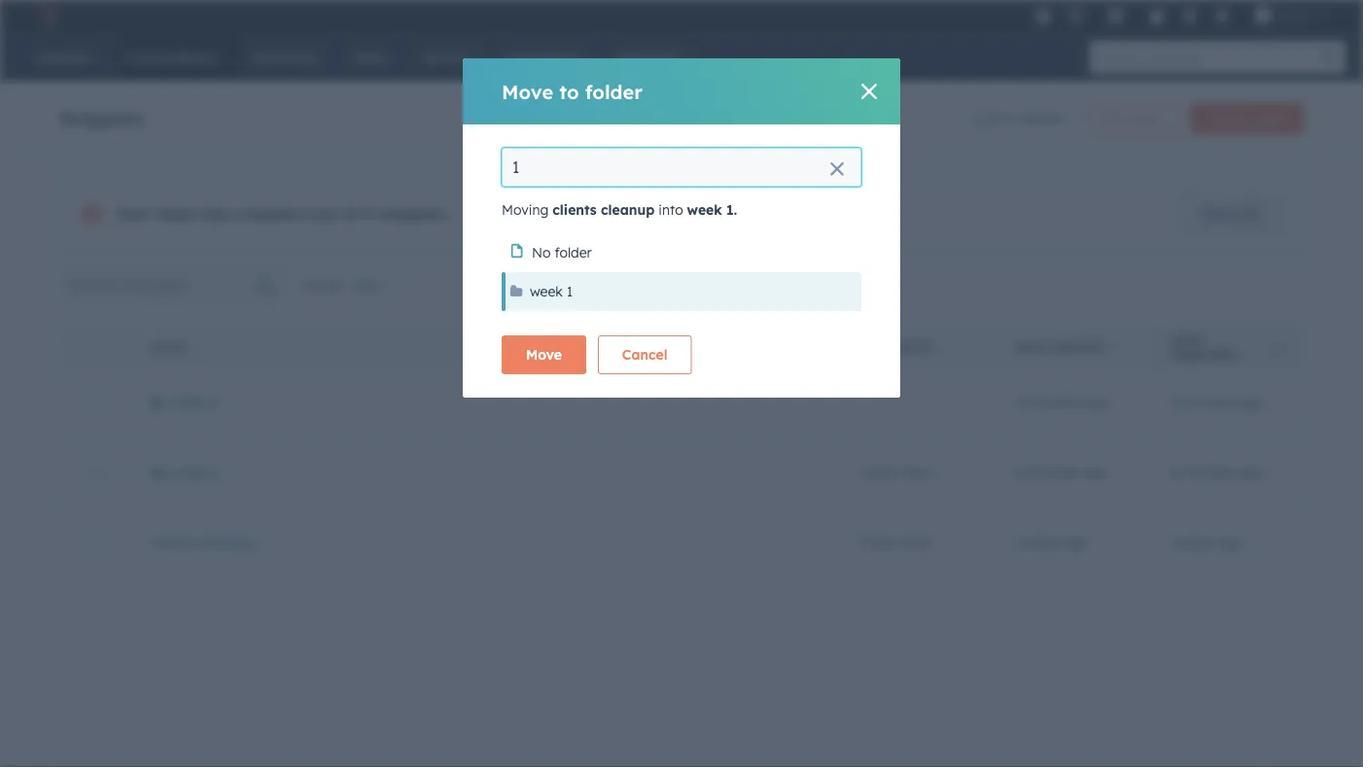 Task type: locate. For each thing, give the bounding box(es) containing it.
town
[[902, 464, 935, 481], [902, 534, 935, 551]]

8
[[1016, 394, 1023, 411], [1171, 394, 1179, 411], [1016, 464, 1023, 481], [1171, 464, 1179, 481]]

clients down week 2 button on the bottom of page
[[151, 534, 195, 551]]

8 minutes ago
[[1016, 394, 1107, 411], [1171, 394, 1263, 411], [1016, 464, 1107, 481], [1171, 464, 1263, 481]]

1 horizontal spatial days
[[1183, 534, 1214, 551]]

calling icon button
[[1059, 3, 1092, 28]]

1 vertical spatial 5
[[365, 204, 374, 224]]

2 vertical spatial 2
[[211, 464, 218, 481]]

2 inside snippets banner
[[973, 110, 981, 127]]

upgrade
[[1200, 205, 1259, 222]]

of
[[985, 110, 998, 127], [344, 204, 360, 224]]

week down name
[[172, 394, 207, 411]]

press to sort. element right by
[[939, 339, 946, 356]]

2 vertical spatial created
[[1050, 340, 1104, 355]]

1 horizontal spatial clients
[[553, 201, 597, 218]]

created inside snippets banner
[[1013, 110, 1062, 127]]

has
[[202, 204, 229, 224]]

2 town from the top
[[902, 534, 935, 551]]

1 horizontal spatial 5
[[1002, 110, 1009, 127]]

0 horizontal spatial 5
[[365, 204, 374, 224]]

of inside snippets banner
[[985, 110, 998, 127]]

name button
[[128, 324, 837, 367]]

folder right no
[[555, 244, 592, 261]]

1.
[[726, 201, 737, 218]]

clients cleanup link
[[151, 534, 253, 551]]

1 vertical spatial funky
[[860, 534, 898, 551]]

create snippet
[[1207, 111, 1287, 126]]

week 1 button
[[502, 272, 861, 311], [151, 394, 218, 411]]

0 vertical spatial cleanup
[[601, 201, 655, 218]]

3 press to sort. image from the left
[[1109, 339, 1117, 353]]

0 vertical spatial 2
[[973, 110, 981, 127]]

move
[[502, 79, 553, 104], [526, 346, 562, 363]]

0 horizontal spatial cleanup
[[200, 534, 253, 551]]

2 of 5 created
[[973, 110, 1062, 127]]

funky town
[[860, 464, 935, 481], [860, 534, 935, 551]]

cleanup
[[601, 201, 655, 218], [200, 534, 253, 551]]

any button
[[353, 265, 406, 304]]

1 horizontal spatial of
[[985, 110, 998, 127]]

press to sort. image inside name button
[[192, 339, 199, 353]]

created for has
[[234, 204, 294, 224]]

minutes
[[1027, 394, 1078, 411], [1183, 394, 1234, 411], [1027, 464, 1078, 481], [1183, 464, 1234, 481]]

press to sort. image
[[192, 339, 199, 353], [939, 339, 946, 353], [1109, 339, 1117, 353]]

press to sort. image inside created by button
[[939, 339, 946, 353]]

0 vertical spatial town
[[902, 464, 935, 481]]

press to sort. element
[[192, 339, 199, 356], [939, 339, 946, 356], [1109, 339, 1117, 356]]

date
[[1171, 333, 1202, 348], [1016, 340, 1046, 355]]

0 vertical spatial clients
[[553, 201, 597, 218]]

town for 4
[[902, 534, 935, 551]]

out
[[313, 204, 339, 224]]

created
[[1013, 110, 1062, 127], [234, 204, 294, 224], [1050, 340, 1104, 355]]

1 horizontal spatial cleanup
[[601, 201, 655, 218]]

with
[[608, 205, 634, 222]]

move button
[[502, 335, 586, 374]]

upgrade image
[[1034, 8, 1051, 26]]

1 vertical spatial town
[[902, 534, 935, 551]]

3 press to sort. element from the left
[[1109, 339, 1117, 356]]

1 inside the move to folder dialog
[[567, 283, 573, 300]]

0 vertical spatial week 1
[[530, 283, 573, 300]]

1 horizontal spatial date
[[1171, 333, 1202, 348]]

clients up no folder
[[553, 201, 597, 218]]

1 horizontal spatial upgrade link
[[1176, 194, 1283, 233]]

1 horizontal spatial 4
[[1171, 534, 1180, 551]]

folder right new
[[1130, 111, 1162, 126]]

press to sort. image right date created
[[1109, 339, 1117, 353]]

press to sort. image for date created
[[1109, 339, 1117, 353]]

snippets
[[59, 105, 144, 130]]

folder
[[585, 79, 643, 104], [1130, 111, 1162, 126], [555, 244, 592, 261]]

into
[[659, 201, 683, 218]]

week 1 down no
[[530, 283, 573, 300]]

2 days from the left
[[1183, 534, 1214, 551]]

0 horizontal spatial 1
[[211, 394, 218, 411]]

funky button
[[1243, 0, 1338, 31]]

press to sort. element inside created by button
[[939, 339, 946, 356]]

1 vertical spatial 1
[[211, 394, 218, 411]]

week 2 button
[[151, 464, 218, 481]]

your
[[115, 204, 151, 224]]

days
[[1028, 534, 1058, 551], [1183, 534, 1214, 551]]

1 press to sort. element from the left
[[192, 339, 199, 356]]

snippet
[[1247, 111, 1287, 126]]

week up the clients cleanup on the bottom of the page
[[172, 464, 207, 481]]

press to sort. element right name
[[192, 339, 199, 356]]

funky
[[860, 464, 898, 481], [860, 534, 898, 551]]

settings image
[[1181, 8, 1198, 26]]

upgrade link left calling icon 'dropdown button'
[[1031, 5, 1055, 26]]

2 press to sort. image from the left
[[939, 339, 946, 353]]

press to sort. element inside date created button
[[1109, 339, 1117, 356]]

0 vertical spatial week 1 button
[[502, 272, 861, 311]]

press to sort. image inside date created button
[[1109, 339, 1117, 353]]

2 horizontal spatial press to sort. image
[[1109, 339, 1117, 353]]

1 down no folder
[[567, 283, 573, 300]]

1 vertical spatial of
[[344, 204, 360, 224]]

date for date created
[[1016, 340, 1046, 355]]

0 vertical spatial of
[[985, 110, 998, 127]]

1 vertical spatial upgrade link
[[1176, 194, 1283, 233]]

1
[[567, 283, 573, 300], [211, 394, 218, 411]]

upgrade link
[[1031, 5, 1055, 26], [1176, 194, 1283, 233]]

0 horizontal spatial of
[[344, 204, 360, 224]]

0 horizontal spatial press to sort. image
[[192, 339, 199, 353]]

week 1 button up cancel
[[502, 272, 861, 311]]

0 horizontal spatial week 1
[[172, 394, 218, 411]]

0 vertical spatial funky town
[[860, 464, 935, 481]]

search button
[[1313, 41, 1346, 74]]

week 1 button down name
[[151, 394, 218, 411]]

clients
[[553, 201, 597, 218], [151, 534, 195, 551]]

upgrade link down 'create'
[[1176, 194, 1283, 233]]

1 vertical spatial funky town
[[860, 534, 935, 551]]

1 horizontal spatial week 1 button
[[502, 272, 861, 311]]

4 days ago
[[1016, 534, 1088, 551], [1171, 534, 1243, 551]]

1 up week 2
[[211, 394, 218, 411]]

snippets.
[[379, 204, 449, 224]]

unlock more snippets with crm suite starter.
[[465, 205, 754, 222]]

0 horizontal spatial days
[[1028, 534, 1058, 551]]

descending sort. press to sort ascending. image
[[1272, 339, 1280, 353]]

2 horizontal spatial press to sort. element
[[1109, 339, 1117, 356]]

0 vertical spatial 5
[[1002, 110, 1009, 127]]

1 horizontal spatial press to sort. image
[[939, 339, 946, 353]]

1 horizontal spatial press to sort. element
[[939, 339, 946, 356]]

1 vertical spatial move
[[526, 346, 562, 363]]

search image
[[1322, 51, 1336, 64]]

1 vertical spatial week 1 button
[[151, 394, 218, 411]]

week 1
[[530, 283, 573, 300], [172, 394, 218, 411]]

0 vertical spatial 1
[[567, 283, 573, 300]]

folder for new folder
[[1130, 111, 1162, 126]]

1 vertical spatial folder
[[1130, 111, 1162, 126]]

0 horizontal spatial upgrade link
[[1031, 5, 1055, 26]]

week 1 inside the move to folder dialog
[[530, 283, 573, 300]]

0 horizontal spatial press to sort. element
[[192, 339, 199, 356]]

2 horizontal spatial 2
[[973, 110, 981, 127]]

0 horizontal spatial 2
[[211, 464, 218, 481]]

2 press to sort. element from the left
[[939, 339, 946, 356]]

0 vertical spatial funky
[[860, 464, 898, 481]]

1 horizontal spatial week 1
[[530, 283, 573, 300]]

new folder button
[[1086, 103, 1179, 134]]

2 vertical spatial folder
[[555, 244, 592, 261]]

0 vertical spatial created
[[1013, 110, 1062, 127]]

week 1 down name
[[172, 394, 218, 411]]

1 horizontal spatial 1
[[567, 283, 573, 300]]

press to sort. element right date created
[[1109, 339, 1117, 356]]

cleanup down week 2
[[200, 534, 253, 551]]

press to sort. element for name
[[192, 339, 199, 356]]

move for move to folder
[[502, 79, 553, 104]]

week left 1.
[[687, 201, 722, 218]]

ago
[[1082, 394, 1107, 411], [1238, 394, 1263, 411], [1082, 464, 1107, 481], [1238, 464, 1263, 481], [1062, 534, 1088, 551], [1218, 534, 1243, 551]]

0 vertical spatial move
[[502, 79, 553, 104]]

help image
[[1148, 9, 1166, 26]]

date inside date modified
[[1171, 333, 1202, 348]]

0 horizontal spatial clients
[[151, 534, 195, 551]]

clear input image
[[829, 162, 845, 178]]

press to sort. element for created by
[[939, 339, 946, 356]]

4
[[1016, 534, 1024, 551], [1171, 534, 1180, 551]]

press to sort. image right by
[[939, 339, 946, 353]]

1 4 days ago from the left
[[1016, 534, 1088, 551]]

press to sort. element inside name button
[[192, 339, 199, 356]]

press to sort. image right name
[[192, 339, 199, 353]]

folder inside snippets banner
[[1130, 111, 1162, 126]]

1 4 from the left
[[1016, 534, 1024, 551]]

by
[[918, 340, 933, 355]]

move inside move button
[[526, 346, 562, 363]]

5 inside snippets banner
[[1002, 110, 1009, 127]]

settings link
[[1177, 5, 1202, 26]]

your team has created 2 out of 5 snippets.
[[115, 204, 449, 224]]

1 vertical spatial created
[[234, 204, 294, 224]]

0 horizontal spatial week 1 button
[[151, 394, 218, 411]]

week
[[687, 201, 722, 218], [530, 283, 563, 300], [172, 394, 207, 411], [172, 464, 207, 481]]

1 horizontal spatial 4 days ago
[[1171, 534, 1243, 551]]

hubspot image
[[35, 4, 58, 27]]

1 funky from the top
[[860, 464, 898, 481]]

0 horizontal spatial date
[[1016, 340, 1046, 355]]

0 horizontal spatial 4
[[1016, 534, 1024, 551]]

0 horizontal spatial 4 days ago
[[1016, 534, 1088, 551]]

folder right to
[[585, 79, 643, 104]]

funky for 8
[[860, 464, 898, 481]]

2 funky town from the top
[[860, 534, 935, 551]]

date created
[[1016, 340, 1104, 355]]

2 funky from the top
[[860, 534, 898, 551]]

1 funky town from the top
[[860, 464, 935, 481]]

1 vertical spatial clients
[[151, 534, 195, 551]]

town for 8
[[902, 464, 935, 481]]

2
[[973, 110, 981, 127], [299, 204, 308, 224], [211, 464, 218, 481]]

clients inside the move to folder dialog
[[553, 201, 597, 218]]

1 vertical spatial week 1
[[172, 394, 218, 411]]

marketplaces image
[[1107, 9, 1125, 26]]

1 horizontal spatial 2
[[299, 204, 308, 224]]

created inside button
[[1050, 340, 1104, 355]]

cleanup left into
[[601, 201, 655, 218]]

move to folder dialog
[[463, 58, 900, 398]]

5
[[1002, 110, 1009, 127], [365, 204, 374, 224]]

1 press to sort. image from the left
[[192, 339, 199, 353]]

unlock
[[465, 205, 509, 222]]

1 town from the top
[[902, 464, 935, 481]]



Task type: vqa. For each thing, say whether or not it's contained in the screenshot.
Nice
no



Task type: describe. For each thing, give the bounding box(es) containing it.
help button
[[1140, 0, 1173, 31]]

date for date modified
[[1171, 333, 1202, 348]]

0 vertical spatial upgrade link
[[1031, 5, 1055, 26]]

suite
[[672, 205, 704, 222]]

no
[[532, 244, 551, 261]]

team
[[156, 204, 197, 224]]

folder for no folder
[[555, 244, 592, 261]]

marketplaces button
[[1096, 0, 1137, 31]]

snippets banner
[[59, 97, 1304, 134]]

cancel
[[622, 346, 667, 363]]

Search search field
[[59, 265, 289, 304]]

move for move
[[526, 346, 562, 363]]

1 days from the left
[[1028, 534, 1058, 551]]

week 2
[[172, 464, 218, 481]]

snippets
[[549, 205, 604, 222]]

press to sort. image for created by
[[939, 339, 946, 353]]

any
[[354, 276, 380, 293]]

Search HubSpot search field
[[1090, 41, 1328, 74]]

created for 5
[[1013, 110, 1062, 127]]

press to sort. image for name
[[192, 339, 199, 353]]

2 4 days ago from the left
[[1171, 534, 1243, 551]]

name
[[151, 340, 186, 355]]

date created button
[[992, 324, 1148, 367]]

new
[[1102, 111, 1127, 126]]

funky for 4
[[860, 534, 898, 551]]

date modified button
[[1148, 324, 1303, 367]]

create
[[1207, 111, 1243, 126]]

funky
[[1276, 7, 1309, 23]]

calling icon image
[[1067, 8, 1084, 25]]

create snippet button
[[1190, 103, 1304, 134]]

cleanup inside the move to folder dialog
[[601, 201, 655, 218]]

no folder
[[532, 244, 592, 261]]

week down no
[[530, 283, 563, 300]]

1 vertical spatial cleanup
[[200, 534, 253, 551]]

Search search field
[[502, 148, 861, 187]]

created by button
[[837, 324, 992, 367]]

more
[[512, 205, 546, 222]]

notifications button
[[1206, 0, 1239, 31]]

funky menu
[[1029, 0, 1340, 31]]

funky town image
[[1254, 7, 1272, 24]]

press to sort. element for date created
[[1109, 339, 1117, 356]]

2 4 from the left
[[1171, 534, 1180, 551]]

descending sort. press to sort ascending. element
[[1272, 339, 1280, 356]]

modified
[[1171, 348, 1234, 362]]

created
[[860, 340, 914, 355]]

no folder button
[[502, 233, 861, 272]]

to
[[559, 79, 579, 104]]

funky town for 8 minutes ago
[[860, 464, 935, 481]]

funky town for 4 days ago
[[860, 534, 935, 551]]

cancel button
[[598, 335, 692, 374]]

upgrade link containing upgrade
[[1176, 194, 1283, 233]]

move to folder
[[502, 79, 643, 104]]

owner:
[[300, 276, 345, 293]]

clients cleanup
[[151, 534, 253, 551]]

crm
[[638, 205, 668, 222]]

notifications image
[[1213, 9, 1231, 26]]

created by
[[860, 340, 933, 355]]

moving clients cleanup into week 1.
[[502, 201, 737, 218]]

date modified
[[1171, 333, 1234, 362]]

hubspot link
[[23, 4, 73, 27]]

close image
[[861, 84, 877, 99]]

starter.
[[708, 205, 754, 222]]

moving
[[502, 201, 549, 218]]

new folder
[[1102, 111, 1162, 126]]

0 vertical spatial folder
[[585, 79, 643, 104]]

1 vertical spatial 2
[[299, 204, 308, 224]]



